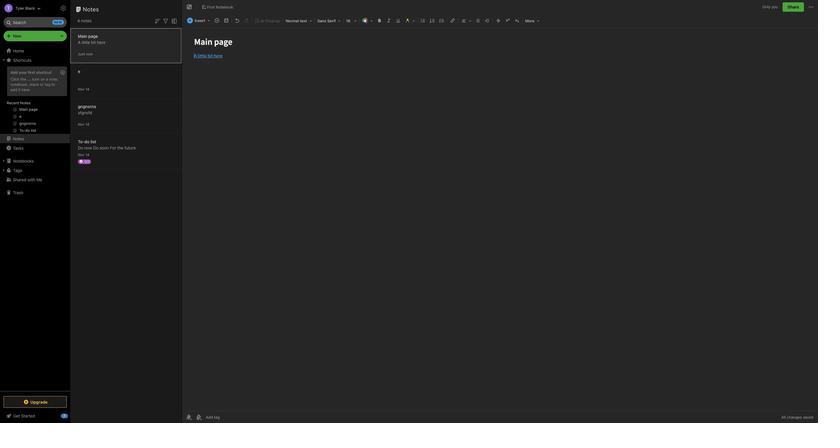 Task type: describe. For each thing, give the bounding box(es) containing it.
all changes saved
[[782, 415, 814, 420]]

shared with me
[[13, 177, 42, 182]]

4
[[77, 18, 80, 23]]

black
[[25, 6, 35, 10]]

notes inside group
[[20, 100, 31, 105]]

outdent image
[[484, 16, 492, 25]]

for
[[110, 145, 116, 150]]

you
[[772, 4, 778, 9]]

1 nov 14 from the top
[[78, 87, 89, 91]]

stack
[[29, 82, 39, 87]]

Note Editor text field
[[182, 28, 819, 411]]

new
[[13, 33, 21, 38]]

expand tags image
[[1, 168, 6, 173]]

1 nov from the top
[[78, 87, 84, 91]]

trash
[[13, 190, 23, 195]]

...
[[27, 77, 31, 81]]

normal text
[[286, 18, 307, 23]]

tasks
[[13, 145, 24, 150]]

0 vertical spatial now
[[86, 52, 93, 56]]

Help and Learning task checklist field
[[0, 411, 70, 421]]

soon
[[100, 145, 109, 150]]

notebook,
[[11, 82, 28, 87]]

calendar event image
[[222, 16, 231, 25]]

checklist image
[[438, 16, 446, 25]]

serif
[[327, 18, 336, 23]]

sans serif
[[318, 18, 336, 23]]

tyler
[[16, 6, 24, 10]]

list
[[90, 139, 96, 144]]

to-
[[78, 139, 84, 144]]

2 14 from the top
[[85, 122, 89, 126]]

new button
[[4, 31, 67, 41]]

trash link
[[0, 188, 70, 197]]

tags button
[[0, 166, 70, 175]]

2 vertical spatial notes
[[13, 136, 24, 141]]

to-do list do now do soon for the future
[[78, 139, 136, 150]]

undo image
[[233, 16, 241, 25]]

home
[[13, 48, 24, 53]]

click
[[11, 77, 19, 81]]

on
[[41, 77, 45, 81]]

2 nov 14 from the top
[[78, 122, 89, 126]]

shortcuts
[[13, 58, 32, 63]]

text
[[300, 18, 307, 23]]

Search text field
[[8, 17, 63, 28]]

tasks button
[[0, 143, 70, 153]]

shortcut
[[36, 70, 52, 75]]

7
[[64, 414, 65, 418]]

add tag image
[[195, 414, 202, 421]]

3 nov 14 from the top
[[78, 152, 89, 157]]

or
[[40, 82, 44, 87]]

tree containing home
[[0, 46, 70, 391]]

main
[[78, 34, 87, 39]]

strikethrough image
[[495, 16, 503, 25]]

share button
[[783, 2, 804, 12]]

sans
[[318, 18, 326, 23]]

here.
[[22, 87, 31, 92]]

notebooks
[[13, 158, 34, 163]]

do
[[84, 139, 89, 144]]

now inside to-do list do now do soon for the future
[[84, 145, 92, 150]]

2 nov from the top
[[78, 122, 84, 126]]

icon on a note, notebook, stack or tag to add it here.
[[11, 77, 58, 92]]

sfgnsfd
[[78, 110, 92, 115]]

future
[[125, 145, 136, 150]]

0/3
[[84, 159, 90, 164]]

add
[[11, 87, 17, 92]]

tag
[[45, 82, 50, 87]]

More field
[[524, 16, 542, 25]]

notebooks link
[[0, 156, 70, 166]]

recent
[[7, 100, 19, 105]]

changes
[[787, 415, 802, 420]]

icon
[[32, 77, 40, 81]]

expand notebooks image
[[1, 158, 6, 163]]

here
[[97, 40, 105, 45]]

add your first shortcut
[[11, 70, 52, 75]]

bulleted list image
[[419, 16, 427, 25]]

group containing add your first shortcut
[[0, 65, 70, 136]]

indent image
[[474, 16, 482, 25]]

Highlight field
[[403, 16, 417, 25]]

3 nov from the top
[[78, 152, 84, 157]]

2 do from the left
[[93, 145, 99, 150]]

0 vertical spatial notes
[[83, 6, 99, 13]]

share
[[788, 4, 799, 9]]



Task type: locate. For each thing, give the bounding box(es) containing it.
task image
[[213, 16, 221, 25]]

note,
[[49, 77, 58, 81]]

nov down e
[[78, 87, 84, 91]]

first
[[28, 70, 35, 75]]

saved
[[803, 415, 814, 420]]

do down list in the left of the page
[[93, 145, 99, 150]]

first notebook
[[207, 5, 233, 9]]

1 vertical spatial now
[[84, 145, 92, 150]]

shortcuts button
[[0, 55, 70, 65]]

0 vertical spatial the
[[20, 77, 26, 81]]

1 vertical spatial notes
[[20, 100, 31, 105]]

just
[[78, 52, 85, 56]]

tree
[[0, 46, 70, 391]]

now
[[86, 52, 93, 56], [84, 145, 92, 150]]

the right 'for'
[[117, 145, 123, 150]]

Account field
[[0, 2, 41, 14]]

1 vertical spatial nov 14
[[78, 122, 89, 126]]

started
[[21, 413, 35, 418]]

3 14 from the top
[[85, 152, 89, 157]]

italic image
[[385, 16, 393, 25]]

e
[[78, 69, 80, 74]]

Font color field
[[360, 16, 375, 25]]

group
[[0, 65, 70, 136]]

me
[[36, 177, 42, 182]]

16
[[346, 18, 351, 23]]

shared with me link
[[0, 175, 70, 184]]

click to collapse image
[[68, 412, 73, 419]]

notes up tasks
[[13, 136, 24, 141]]

first notebook button
[[200, 3, 235, 11]]

note window element
[[182, 0, 819, 423]]

nov 14
[[78, 87, 89, 91], [78, 122, 89, 126], [78, 152, 89, 157]]

subscript image
[[513, 16, 521, 25]]

notebook
[[216, 5, 233, 9]]

add filters image
[[162, 18, 169, 25]]

0 vertical spatial 14
[[85, 87, 89, 91]]

Font family field
[[316, 16, 343, 25]]

click the ...
[[11, 77, 31, 81]]

Font size field
[[344, 16, 359, 25]]

1 vertical spatial the
[[117, 145, 123, 150]]

bold image
[[376, 16, 384, 25]]

Heading level field
[[284, 16, 314, 25]]

More actions field
[[808, 2, 815, 12]]

a
[[78, 40, 81, 45]]

1 vertical spatial nov
[[78, 122, 84, 126]]

insert
[[195, 18, 205, 23]]

0 vertical spatial nov
[[78, 87, 84, 91]]

a
[[46, 77, 48, 81]]

the inside to-do list do now do soon for the future
[[117, 145, 123, 150]]

1 vertical spatial 14
[[85, 122, 89, 126]]

Alignment field
[[459, 16, 474, 25]]

4 notes
[[77, 18, 92, 23]]

expand note image
[[186, 4, 193, 11]]

insert link image
[[449, 16, 457, 25]]

View options field
[[169, 17, 178, 25]]

main page a little bit here
[[78, 34, 105, 45]]

1 14 from the top
[[85, 87, 89, 91]]

the left ... on the left top of page
[[20, 77, 26, 81]]

now down do
[[84, 145, 92, 150]]

numbered list image
[[429, 16, 437, 25]]

1 do from the left
[[78, 145, 83, 150]]

add
[[11, 70, 18, 75]]

14 up 0/3
[[85, 152, 89, 157]]

only you
[[763, 4, 778, 9]]

2 vertical spatial 14
[[85, 152, 89, 157]]

14 up gngnsrns
[[85, 87, 89, 91]]

Insert field
[[186, 16, 212, 25]]

just now
[[78, 52, 93, 56]]

bit
[[91, 40, 96, 45]]

notes up notes
[[83, 6, 99, 13]]

shared
[[13, 177, 26, 182]]

14
[[85, 87, 89, 91], [85, 122, 89, 126], [85, 152, 89, 157]]

all
[[782, 415, 786, 420]]

1 horizontal spatial do
[[93, 145, 99, 150]]

more actions image
[[808, 4, 815, 11]]

home link
[[0, 46, 70, 55]]

only
[[763, 4, 771, 9]]

get started
[[13, 413, 35, 418]]

add a reminder image
[[185, 414, 192, 421]]

do
[[78, 145, 83, 150], [93, 145, 99, 150]]

recent notes
[[7, 100, 31, 105]]

nov down sfgnsfd
[[78, 122, 84, 126]]

the
[[20, 77, 26, 81], [117, 145, 123, 150]]

notes right recent
[[20, 100, 31, 105]]

nov 14 up gngnsrns
[[78, 87, 89, 91]]

gngnsrns
[[78, 104, 96, 109]]

0 horizontal spatial do
[[78, 145, 83, 150]]

2 vertical spatial nov
[[78, 152, 84, 157]]

new
[[54, 20, 62, 24]]

tags
[[13, 168, 22, 173]]

nov 14 up 0/3
[[78, 152, 89, 157]]

page
[[88, 34, 98, 39]]

14 down sfgnsfd
[[85, 122, 89, 126]]

get
[[13, 413, 20, 418]]

with
[[27, 177, 35, 182]]

normal
[[286, 18, 299, 23]]

the inside group
[[20, 77, 26, 81]]

1 horizontal spatial the
[[117, 145, 123, 150]]

underline image
[[394, 16, 403, 25]]

notes
[[81, 18, 92, 23]]

to
[[52, 82, 55, 87]]

do down to-
[[78, 145, 83, 150]]

now right just
[[86, 52, 93, 56]]

your
[[19, 70, 27, 75]]

tyler black
[[16, 6, 35, 10]]

upgrade button
[[4, 396, 67, 408]]

Add tag field
[[205, 415, 249, 420]]

Add filters field
[[162, 17, 169, 25]]

it
[[18, 87, 21, 92]]

first
[[207, 5, 215, 9]]

nov up 0/3
[[78, 152, 84, 157]]

0 horizontal spatial the
[[20, 77, 26, 81]]

little
[[82, 40, 90, 45]]

nov
[[78, 87, 84, 91], [78, 122, 84, 126], [78, 152, 84, 157]]

notes
[[83, 6, 99, 13], [20, 100, 31, 105], [13, 136, 24, 141]]

superscript image
[[504, 16, 512, 25]]

upgrade
[[30, 399, 48, 404]]

Sort options field
[[154, 17, 161, 25]]

nov 14 down sfgnsfd
[[78, 122, 89, 126]]

more
[[526, 18, 535, 23]]

notes link
[[0, 134, 70, 143]]

2 vertical spatial nov 14
[[78, 152, 89, 157]]

settings image
[[60, 5, 67, 12]]

0 vertical spatial nov 14
[[78, 87, 89, 91]]

new search field
[[8, 17, 64, 28]]



Task type: vqa. For each thing, say whether or not it's contained in the screenshot.
ago
no



